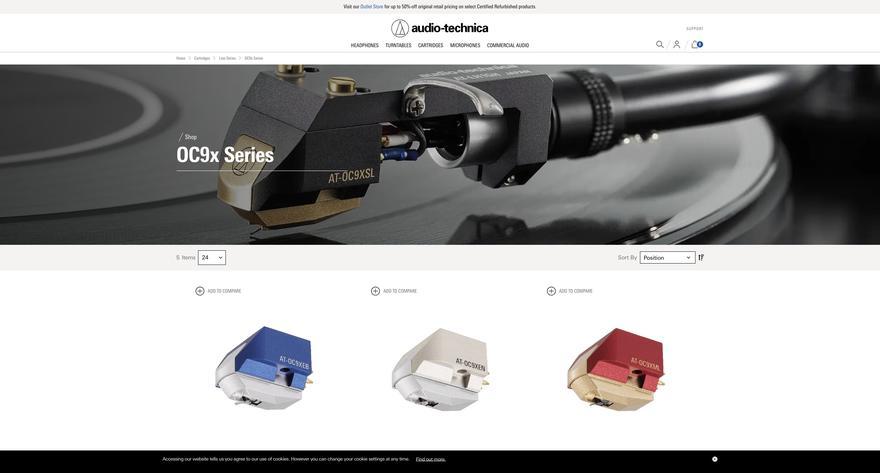 Task type: locate. For each thing, give the bounding box(es) containing it.
1 vertical spatial oc9x
[[176, 142, 219, 167]]

oc9x for breadcrumbs image
[[245, 56, 253, 61]]

1 vertical spatial cartridges link
[[194, 55, 210, 62]]

cartridges
[[419, 42, 443, 48], [194, 56, 210, 61]]

cartridges down 'store logo'
[[419, 42, 443, 48]]

3 product from the left
[[612, 450, 634, 456]]

cartridges link left line
[[194, 55, 210, 62]]

view product link for at oc9xeb image
[[232, 445, 297, 460]]

1 add to compare from the left
[[208, 288, 241, 294]]

view for at oc9xeb image view product link
[[246, 450, 259, 456]]

products.
[[519, 3, 537, 10]]

product
[[260, 450, 282, 456], [436, 450, 458, 456], [612, 450, 634, 456]]

cookies.
[[273, 456, 290, 462]]

series
[[226, 56, 236, 61], [254, 56, 263, 61], [224, 142, 274, 167]]

2 view product link from the left
[[408, 445, 472, 460]]

view product for view product link related to 'at oc9xml' 'image'
[[598, 450, 634, 456]]

add to compare for at oc9xeb image
[[208, 288, 241, 294]]

audio
[[516, 42, 529, 48]]

cartridges link down 'store logo'
[[415, 42, 447, 49]]

breadcrumbs image right home
[[188, 56, 192, 60]]

0 vertical spatial oc9x
[[245, 56, 253, 61]]

our left website
[[185, 456, 192, 462]]

cartridges link
[[415, 42, 447, 49], [194, 55, 210, 62]]

view product
[[246, 450, 282, 456], [422, 450, 458, 456], [598, 450, 634, 456]]

microphones
[[450, 42, 481, 48]]

3 view from the left
[[598, 450, 611, 456]]

compare for at oc9xeb image
[[223, 288, 241, 294]]

you right the us
[[225, 456, 233, 462]]

add for at oc9xeb image
[[208, 288, 216, 294]]

0 vertical spatial oc9x series
[[245, 56, 263, 61]]

2 breadcrumbs image from the left
[[213, 56, 216, 60]]

1 view product link from the left
[[232, 445, 297, 460]]

3 compare from the left
[[574, 288, 593, 294]]

product for at oc9xeb image view product link
[[260, 450, 282, 456]]

1 vertical spatial cartridges
[[194, 56, 210, 61]]

line
[[219, 56, 226, 61]]

oc9x series
[[245, 56, 263, 61], [176, 142, 274, 167]]

2 horizontal spatial add to compare button
[[547, 287, 593, 296]]

0 horizontal spatial add
[[208, 288, 216, 294]]

oc9x series for breadcrumbs image
[[245, 56, 263, 61]]

0 horizontal spatial product
[[260, 450, 282, 456]]

series for breadcrumbs image
[[254, 56, 263, 61]]

0 horizontal spatial divider line image
[[667, 40, 671, 49]]

divider line image
[[667, 40, 671, 49], [685, 40, 689, 49]]

0 horizontal spatial add to compare
[[208, 288, 241, 294]]

add for at oc9xen image
[[384, 288, 392, 294]]

sort
[[618, 254, 629, 261]]

basket image
[[691, 41, 699, 48]]

view
[[246, 450, 259, 456], [422, 450, 435, 456], [598, 450, 611, 456]]

1 horizontal spatial cartridges link
[[415, 42, 447, 49]]

1 horizontal spatial product
[[436, 450, 458, 456]]

add to compare button
[[196, 287, 241, 296], [371, 287, 417, 296], [547, 287, 593, 296]]

1 horizontal spatial cartridges
[[419, 42, 443, 48]]

oc9x down shop
[[176, 142, 219, 167]]

2 add to compare button from the left
[[371, 287, 417, 296]]

1 horizontal spatial breadcrumbs image
[[213, 56, 216, 60]]

0 vertical spatial cartridges
[[419, 42, 443, 48]]

1 horizontal spatial add to compare button
[[371, 287, 417, 296]]

change
[[328, 456, 343, 462]]

can
[[319, 456, 327, 462]]

breadcrumbs image left line
[[213, 56, 216, 60]]

2 compare from the left
[[399, 288, 417, 294]]

divider line image
[[176, 133, 185, 142]]

2 horizontal spatial compare
[[574, 288, 593, 294]]

cartridges left line
[[194, 56, 210, 61]]

1 view product from the left
[[246, 450, 282, 456]]

2 horizontal spatial our
[[353, 3, 360, 10]]

3 view product link from the left
[[584, 445, 648, 460]]

2 horizontal spatial add
[[559, 288, 568, 294]]

add to compare for at oc9xen image
[[384, 288, 417, 294]]

0 horizontal spatial add to compare button
[[196, 287, 241, 296]]

home
[[176, 56, 185, 61]]

0 horizontal spatial compare
[[223, 288, 241, 294]]

0 horizontal spatial our
[[185, 456, 192, 462]]

oc9x
[[245, 56, 253, 61], [176, 142, 219, 167]]

1 view from the left
[[246, 450, 259, 456]]

1 compare from the left
[[223, 288, 241, 294]]

for
[[385, 3, 390, 10]]

0 horizontal spatial cartridges link
[[194, 55, 210, 62]]

0 horizontal spatial oc9x
[[176, 142, 219, 167]]

you
[[225, 456, 233, 462], [311, 456, 318, 462]]

1 horizontal spatial divider line image
[[685, 40, 689, 49]]

turntables link
[[382, 42, 415, 49]]

1 horizontal spatial add
[[384, 288, 392, 294]]

divider line image left basket image
[[685, 40, 689, 49]]

find
[[416, 456, 425, 462]]

use
[[260, 456, 267, 462]]

1 horizontal spatial compare
[[399, 288, 417, 294]]

cartridges inside cartridges link
[[419, 42, 443, 48]]

2 add to compare from the left
[[384, 288, 417, 294]]

0 horizontal spatial cartridges
[[194, 56, 210, 61]]

our
[[353, 3, 360, 10], [185, 456, 192, 462], [252, 456, 258, 462]]

1 breadcrumbs image from the left
[[188, 56, 192, 60]]

1 add to compare button from the left
[[196, 287, 241, 296]]

our right visit
[[353, 3, 360, 10]]

2 view from the left
[[422, 450, 435, 456]]

1 product from the left
[[260, 450, 282, 456]]

3 view product from the left
[[598, 450, 634, 456]]

0 horizontal spatial view product
[[246, 450, 282, 456]]

compare
[[223, 288, 241, 294], [399, 288, 417, 294], [574, 288, 593, 294]]

2 product from the left
[[436, 450, 458, 456]]

to
[[397, 3, 401, 10], [217, 288, 222, 294], [393, 288, 397, 294], [569, 288, 573, 294], [246, 456, 250, 462]]

view for view product link related to at oc9xen image
[[422, 450, 435, 456]]

1 horizontal spatial you
[[311, 456, 318, 462]]

add
[[208, 288, 216, 294], [384, 288, 392, 294], [559, 288, 568, 294]]

2 view product from the left
[[422, 450, 458, 456]]

line series link
[[219, 55, 236, 62]]

1 you from the left
[[225, 456, 233, 462]]

2 horizontal spatial add to compare
[[559, 288, 593, 294]]

certified
[[477, 3, 494, 10]]

2 add from the left
[[384, 288, 392, 294]]

breadcrumbs image
[[188, 56, 192, 60], [213, 56, 216, 60]]

original
[[418, 3, 433, 10]]

home link
[[176, 55, 185, 62]]

at oc9xml image
[[547, 301, 685, 439]]

0 horizontal spatial breadcrumbs image
[[188, 56, 192, 60]]

3 add to compare button from the left
[[547, 287, 593, 296]]

you left can
[[311, 456, 318, 462]]

visit
[[344, 3, 352, 10]]

agree
[[234, 456, 245, 462]]

carrat down image
[[219, 256, 223, 260]]

your
[[344, 456, 353, 462]]

0 horizontal spatial view product link
[[232, 445, 297, 460]]

oc9x series for divider line image
[[176, 142, 274, 167]]

of
[[268, 456, 272, 462]]

commercial audio link
[[484, 42, 533, 49]]

find out more.
[[416, 456, 446, 462]]

2 horizontal spatial view product
[[598, 450, 634, 456]]

breadcrumbs image for line series
[[213, 56, 216, 60]]

carrat down image
[[687, 256, 691, 260]]

microphones link
[[447, 42, 484, 49]]

0 horizontal spatial you
[[225, 456, 233, 462]]

divider line image right magnifying glass 'icon' on the top right of the page
[[667, 40, 671, 49]]

view product link
[[232, 445, 297, 460], [408, 445, 472, 460], [584, 445, 648, 460]]

0 link
[[691, 41, 704, 48]]

our left use
[[252, 456, 258, 462]]

compare for at oc9xen image
[[399, 288, 417, 294]]

3 add to compare from the left
[[559, 288, 593, 294]]

1 horizontal spatial view product link
[[408, 445, 472, 460]]

2 horizontal spatial view
[[598, 450, 611, 456]]

however
[[291, 456, 309, 462]]

cross image
[[713, 458, 716, 461]]

off
[[412, 3, 417, 10]]

2 horizontal spatial view product link
[[584, 445, 648, 460]]

2 horizontal spatial product
[[612, 450, 634, 456]]

up
[[391, 3, 396, 10]]

add to compare
[[208, 288, 241, 294], [384, 288, 417, 294], [559, 288, 593, 294]]

3 add from the left
[[559, 288, 568, 294]]

0 horizontal spatial view
[[246, 450, 259, 456]]

1 add from the left
[[208, 288, 216, 294]]

oc9x right breadcrumbs image
[[245, 56, 253, 61]]

1 horizontal spatial view
[[422, 450, 435, 456]]

view product for view product link related to at oc9xen image
[[422, 450, 458, 456]]

on
[[459, 3, 464, 10]]

outlet
[[361, 3, 372, 10]]

1 vertical spatial oc9x series
[[176, 142, 274, 167]]

1 horizontal spatial add to compare
[[384, 288, 417, 294]]

our for accessing
[[185, 456, 192, 462]]

1 horizontal spatial oc9x
[[245, 56, 253, 61]]

1 horizontal spatial view product
[[422, 450, 458, 456]]



Task type: describe. For each thing, give the bounding box(es) containing it.
find out more. link
[[411, 454, 451, 465]]

settings
[[369, 456, 385, 462]]

store
[[373, 3, 383, 10]]

oc9x series image
[[0, 64, 881, 245]]

turntables
[[386, 42, 412, 48]]

2 you from the left
[[311, 456, 318, 462]]

our for visit
[[353, 3, 360, 10]]

select
[[465, 3, 476, 10]]

support link
[[687, 26, 704, 31]]

visit our outlet store for up to 50%-off original retail pricing on select certified refurbished products.
[[344, 3, 537, 10]]

1 horizontal spatial our
[[252, 456, 258, 462]]

line series
[[219, 56, 236, 61]]

view product for at oc9xeb image view product link
[[246, 450, 282, 456]]

50%-
[[402, 3, 412, 10]]

add to compare button for 'at oc9xml' 'image'
[[547, 287, 593, 296]]

accessing our website tells us you agree to our use of cookies. however you can change your cookie settings at any time.
[[163, 456, 411, 462]]

shop
[[185, 133, 197, 141]]

accessing
[[163, 456, 184, 462]]

refurbished
[[495, 3, 518, 10]]

outlet store link
[[361, 3, 383, 10]]

commercial audio
[[487, 42, 529, 48]]

5 items
[[176, 254, 196, 261]]

1 divider line image from the left
[[667, 40, 671, 49]]

view product link for at oc9xen image
[[408, 445, 472, 460]]

retail
[[434, 3, 443, 10]]

headphones
[[351, 42, 379, 48]]

website
[[193, 456, 209, 462]]

headphones link
[[348, 42, 382, 49]]

add to compare for 'at oc9xml' 'image'
[[559, 288, 593, 294]]

more.
[[434, 456, 446, 462]]

any
[[391, 456, 398, 462]]

5
[[176, 254, 180, 261]]

0
[[699, 42, 701, 47]]

at oc9xen image
[[371, 301, 509, 439]]

out
[[426, 456, 433, 462]]

support
[[687, 26, 704, 31]]

to for at oc9xen image
[[393, 288, 397, 294]]

set descending direction image
[[699, 253, 704, 262]]

tells
[[210, 456, 218, 462]]

breadcrumbs image
[[239, 56, 242, 60]]

commercial
[[487, 42, 515, 48]]

at oc9xeb image
[[196, 301, 333, 439]]

view product link for 'at oc9xml' 'image'
[[584, 445, 648, 460]]

time.
[[400, 456, 410, 462]]

magnifying glass image
[[657, 41, 664, 48]]

product for view product link related to 'at oc9xml' 'image'
[[612, 450, 634, 456]]

cartridges for bottom cartridges link
[[194, 56, 210, 61]]

breadcrumbs image for cartridges
[[188, 56, 192, 60]]

compare for 'at oc9xml' 'image'
[[574, 288, 593, 294]]

us
[[219, 456, 224, 462]]

items
[[182, 254, 196, 261]]

store logo image
[[392, 19, 489, 37]]

2 divider line image from the left
[[685, 40, 689, 49]]

view for view product link related to 'at oc9xml' 'image'
[[598, 450, 611, 456]]

at
[[386, 456, 390, 462]]

cartridges for topmost cartridges link
[[419, 42, 443, 48]]

0 vertical spatial cartridges link
[[415, 42, 447, 49]]

pricing
[[445, 3, 458, 10]]

by
[[631, 254, 637, 261]]

sort by
[[618, 254, 637, 261]]

series for divider line image
[[224, 142, 274, 167]]

cookie
[[354, 456, 368, 462]]

add to compare button for at oc9xen image
[[371, 287, 417, 296]]

add to compare button for at oc9xeb image
[[196, 287, 241, 296]]

oc9x for divider line image
[[176, 142, 219, 167]]

to for 'at oc9xml' 'image'
[[569, 288, 573, 294]]

product for view product link related to at oc9xen image
[[436, 450, 458, 456]]

add for 'at oc9xml' 'image'
[[559, 288, 568, 294]]

to for at oc9xeb image
[[217, 288, 222, 294]]



Task type: vqa. For each thing, say whether or not it's contained in the screenshot.
the right the View Product link
yes



